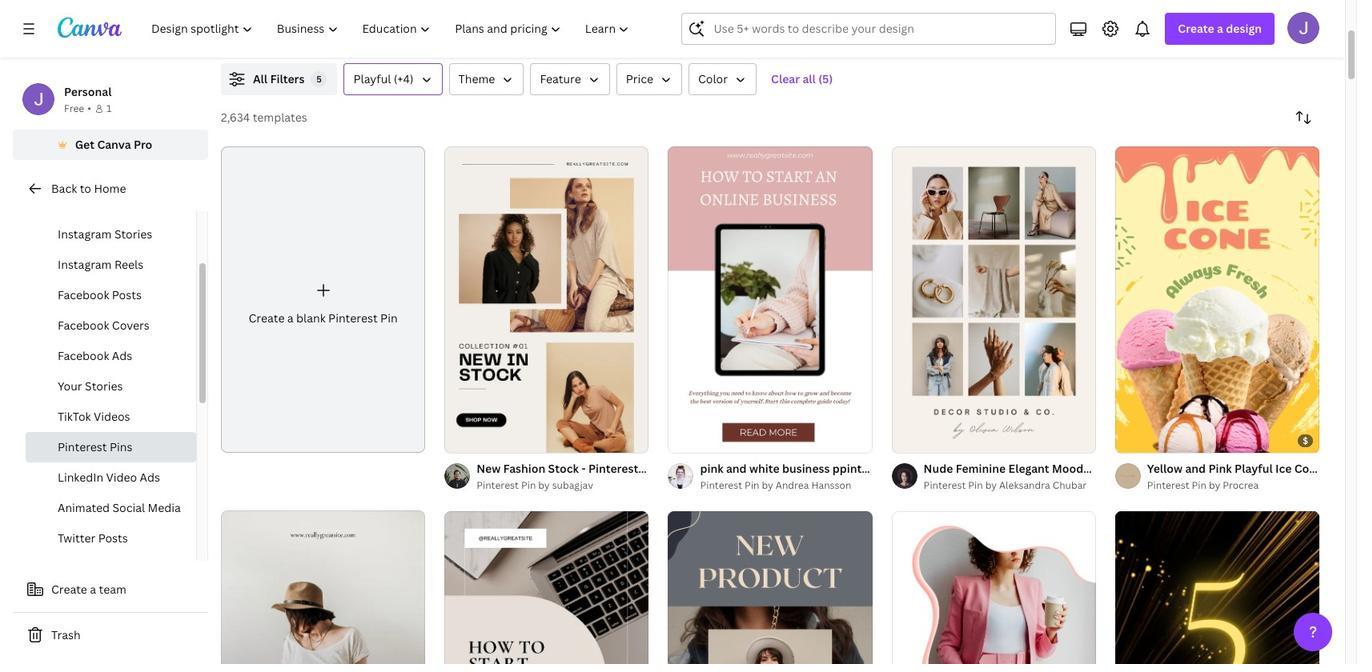 Task type: describe. For each thing, give the bounding box(es) containing it.
by inside the pink and white business ppinterest pin pinterest pin by andrea hansson
[[762, 479, 773, 492]]

team
[[99, 582, 126, 597]]

aleksandra
[[999, 479, 1050, 492]]

instagram reels link
[[26, 250, 196, 280]]

create a blank pinterest pin element
[[221, 147, 425, 453]]

price button
[[616, 63, 682, 95]]

create a team button
[[13, 574, 208, 606]]

•
[[87, 102, 91, 115]]

pin inside the pink and white business ppinterest pin pinterest pin by andrea hansson
[[745, 479, 760, 492]]

pin inside yellow and pink playful ice cone promo pinterest pin by procrea
[[1192, 479, 1207, 492]]

playful inside yellow and pink playful ice cone promo pinterest pin by procrea
[[1235, 461, 1273, 476]]

nude feminine elegant moodboard photo collage fashion blog pinterest pin image
[[892, 146, 1096, 453]]

pin left aleksandra
[[968, 479, 983, 492]]

yellow and pink playful ice cone promo pinterest pin by procrea
[[1147, 461, 1357, 492]]

color button
[[689, 63, 757, 95]]

white brown simple fashion sale - pinterest pin image
[[221, 511, 425, 665]]

white
[[749, 461, 780, 476]]

playful (+4)
[[353, 71, 414, 86]]

1 vertical spatial ads
[[140, 470, 160, 485]]

(+4)
[[394, 71, 414, 86]]

5 filter options selected element
[[311, 71, 327, 87]]

a for design
[[1217, 21, 1223, 36]]

new fashion stock - pinterest pin link
[[477, 460, 659, 478]]

templates
[[253, 110, 307, 125]]

and for pink
[[726, 461, 747, 476]]

instagram for instagram reels
[[58, 257, 112, 272]]

pin right "blank"
[[380, 311, 398, 326]]

tiktok videos
[[58, 409, 130, 424]]

twitter posts link
[[26, 524, 196, 554]]

1
[[106, 102, 112, 115]]

pinterest pin by andrea hansson link
[[700, 478, 872, 494]]

facebook ads link
[[26, 341, 196, 372]]

procrea
[[1223, 479, 1259, 492]]

a for blank
[[287, 311, 294, 326]]

clear all (5) button
[[763, 63, 841, 95]]

facebook for facebook covers
[[58, 318, 109, 333]]

facebook for facebook ads
[[58, 348, 109, 364]]

pinterest inside the pink and white business ppinterest pin pinterest pin by andrea hansson
[[700, 479, 742, 492]]

pink and white business ppinterest pin image
[[668, 146, 872, 453]]

video
[[106, 470, 137, 485]]

your
[[58, 379, 82, 394]]

2,634 templates
[[221, 110, 307, 125]]

by inside yellow and pink playful ice cone promo pinterest pin by procrea
[[1209, 479, 1221, 492]]

feature
[[540, 71, 581, 86]]

tiktok
[[58, 409, 91, 424]]

pro
[[134, 137, 152, 152]]

free •
[[64, 102, 91, 115]]

by inside new fashion stock - pinterest pin pinterest pin by subagjav
[[538, 479, 550, 492]]

pinterest pins
[[58, 440, 133, 455]]

cone
[[1295, 461, 1323, 476]]

pinterest inside yellow and pink playful ice cone promo pinterest pin by procrea
[[1147, 479, 1190, 492]]

linkedin video ads
[[58, 470, 160, 485]]

(5)
[[819, 71, 833, 86]]

get canva pro
[[75, 137, 152, 152]]

facebook posts
[[58, 287, 142, 303]]

and for yellow
[[1185, 461, 1206, 476]]

covers
[[112, 318, 150, 333]]

ice
[[1276, 461, 1292, 476]]

andrea
[[776, 479, 809, 492]]

pink and white business ppinterest pin link
[[700, 460, 910, 478]]

a for team
[[90, 582, 96, 597]]

pinterest up linkedin
[[58, 440, 107, 455]]

yellow and pink playful ice cone promo link
[[1147, 460, 1357, 478]]

price
[[626, 71, 653, 86]]

playful (+4) button
[[344, 63, 442, 95]]

Search search field
[[714, 14, 1046, 44]]

back
[[51, 181, 77, 196]]

stories for your stories
[[85, 379, 123, 394]]

back to home link
[[13, 173, 208, 205]]

new
[[477, 461, 501, 476]]

stock
[[548, 461, 579, 476]]

facebook for facebook posts
[[58, 287, 109, 303]]

theme
[[459, 71, 495, 86]]

facebook ads
[[58, 348, 132, 364]]

twitter
[[58, 531, 95, 546]]

color
[[698, 71, 728, 86]]

instagram posts link
[[26, 189, 196, 219]]

design
[[1226, 21, 1262, 36]]

by inside pinterest pin by aleksandra chubar link
[[985, 479, 997, 492]]

animated social media link
[[26, 493, 196, 524]]

pins
[[110, 440, 133, 455]]

top level navigation element
[[141, 13, 643, 45]]

your stories
[[58, 379, 123, 394]]

pinterest pin by procrea link
[[1147, 478, 1320, 494]]

pink modern blog post pinterest pin image
[[892, 511, 1096, 665]]

pinterest pin by aleksandra chubar link
[[924, 478, 1096, 494]]

all
[[253, 71, 268, 86]]

2,634
[[221, 110, 250, 125]]

get canva pro button
[[13, 130, 208, 160]]

business
[[782, 461, 830, 476]]

pink
[[700, 461, 724, 476]]

your stories link
[[26, 372, 196, 402]]

fashion
[[503, 461, 546, 476]]

create a blank pinterest pin
[[249, 311, 398, 326]]

free
[[64, 102, 84, 115]]



Task type: locate. For each thing, give the bounding box(es) containing it.
yellow and pink playful ice cone promotion pinterest pin image
[[1115, 146, 1320, 453]]

instagram for instagram posts
[[58, 196, 112, 211]]

videos
[[94, 409, 130, 424]]

pink and white business ppinterest pin pinterest pin by andrea hansson
[[700, 461, 910, 492]]

instagram for instagram stories
[[58, 227, 112, 242]]

and left pink
[[1185, 461, 1206, 476]]

2 horizontal spatial create
[[1178, 21, 1214, 36]]

posts for facebook posts
[[112, 287, 142, 303]]

-
[[581, 461, 586, 476]]

a
[[1217, 21, 1223, 36], [287, 311, 294, 326], [90, 582, 96, 597]]

instagram posts
[[58, 196, 144, 211]]

stories for instagram stories
[[114, 227, 152, 242]]

1 horizontal spatial ads
[[140, 470, 160, 485]]

blank
[[296, 311, 326, 326]]

2 horizontal spatial a
[[1217, 21, 1223, 36]]

0 vertical spatial instagram
[[58, 196, 112, 211]]

1 horizontal spatial a
[[287, 311, 294, 326]]

0 vertical spatial facebook
[[58, 287, 109, 303]]

1 horizontal spatial playful
[[1235, 461, 1273, 476]]

instagram inside instagram stories link
[[58, 227, 112, 242]]

posts
[[114, 196, 144, 211], [112, 287, 142, 303], [98, 531, 128, 546]]

2 vertical spatial facebook
[[58, 348, 109, 364]]

posts up instagram stories link
[[114, 196, 144, 211]]

pinterest pin templates image
[[978, 0, 1320, 44]]

create for create a team
[[51, 582, 87, 597]]

pinterest pin by aleksandra chubar
[[924, 479, 1087, 492]]

and right "pink"
[[726, 461, 747, 476]]

create inside dropdown button
[[1178, 21, 1214, 36]]

grey abstract simple new product fashion pinterest pin image
[[668, 511, 872, 665]]

create left team
[[51, 582, 87, 597]]

posts for twitter posts
[[98, 531, 128, 546]]

all
[[803, 71, 816, 86]]

new fashion stock - pinterest pin image
[[445, 146, 649, 453]]

facebook down instagram reels
[[58, 287, 109, 303]]

new fashion stock - pinterest pin pinterest pin by subagjav
[[477, 461, 659, 492]]

feature button
[[530, 63, 610, 95]]

create
[[1178, 21, 1214, 36], [249, 311, 285, 326], [51, 582, 87, 597]]

chubar
[[1053, 479, 1087, 492]]

pinterest pin by subagjav link
[[477, 478, 649, 494]]

pin
[[892, 461, 910, 476]]

posts for instagram posts
[[114, 196, 144, 211]]

tiktok videos link
[[26, 402, 196, 432]]

1 vertical spatial posts
[[112, 287, 142, 303]]

2 vertical spatial a
[[90, 582, 96, 597]]

and inside the pink and white business ppinterest pin pinterest pin by andrea hansson
[[726, 461, 747, 476]]

subagjav
[[552, 479, 593, 492]]

1 instagram from the top
[[58, 196, 112, 211]]

jacob simon image
[[1288, 12, 1320, 44]]

stories inside the your stories link
[[85, 379, 123, 394]]

and
[[726, 461, 747, 476], [1185, 461, 1206, 476]]

instagram inside "instagram posts" link
[[58, 196, 112, 211]]

instagram stories
[[58, 227, 152, 242]]

clear all (5)
[[771, 71, 833, 86]]

by left aleksandra
[[985, 479, 997, 492]]

pin left procrea
[[1192, 479, 1207, 492]]

facebook covers
[[58, 318, 150, 333]]

1 horizontal spatial create
[[249, 311, 285, 326]]

1 and from the left
[[726, 461, 747, 476]]

trash link
[[13, 620, 208, 652]]

a inside dropdown button
[[1217, 21, 1223, 36]]

1 horizontal spatial and
[[1185, 461, 1206, 476]]

media
[[148, 500, 181, 516]]

get
[[75, 137, 95, 152]]

2 vertical spatial posts
[[98, 531, 128, 546]]

by down stock
[[538, 479, 550, 492]]

0 horizontal spatial create
[[51, 582, 87, 597]]

1 vertical spatial stories
[[85, 379, 123, 394]]

4 by from the left
[[1209, 479, 1221, 492]]

pinterest down new
[[477, 479, 519, 492]]

2 and from the left
[[1185, 461, 1206, 476]]

animated
[[58, 500, 110, 516]]

pin
[[380, 311, 398, 326], [641, 461, 659, 476], [521, 479, 536, 492], [745, 479, 760, 492], [968, 479, 983, 492], [1192, 479, 1207, 492]]

2 vertical spatial create
[[51, 582, 87, 597]]

pinterest down yellow
[[1147, 479, 1190, 492]]

instagram reels
[[58, 257, 143, 272]]

by
[[538, 479, 550, 492], [762, 479, 773, 492], [985, 479, 997, 492], [1209, 479, 1221, 492]]

stories down facebook ads link
[[85, 379, 123, 394]]

posts down animated social media link
[[98, 531, 128, 546]]

0 horizontal spatial playful
[[353, 71, 391, 86]]

1 vertical spatial a
[[287, 311, 294, 326]]

stories up reels
[[114, 227, 152, 242]]

a inside 'button'
[[90, 582, 96, 597]]

0 vertical spatial stories
[[114, 227, 152, 242]]

instagram
[[58, 196, 112, 211], [58, 227, 112, 242], [58, 257, 112, 272]]

a left "blank"
[[287, 311, 294, 326]]

yellow
[[1147, 461, 1183, 476]]

promo
[[1326, 461, 1357, 476]]

1 vertical spatial facebook
[[58, 318, 109, 333]]

Sort by button
[[1288, 102, 1320, 134]]

0 horizontal spatial ads
[[112, 348, 132, 364]]

1 by from the left
[[538, 479, 550, 492]]

1 vertical spatial instagram
[[58, 227, 112, 242]]

create inside 'button'
[[51, 582, 87, 597]]

all filters
[[253, 71, 305, 86]]

pin down the 'white' at right bottom
[[745, 479, 760, 492]]

twitter posts
[[58, 531, 128, 546]]

trash
[[51, 628, 81, 643]]

linkedin
[[58, 470, 103, 485]]

0 vertical spatial ads
[[112, 348, 132, 364]]

1 vertical spatial playful
[[1235, 461, 1273, 476]]

a left design
[[1217, 21, 1223, 36]]

home
[[94, 181, 126, 196]]

create left "blank"
[[249, 311, 285, 326]]

ads right video
[[140, 470, 160, 485]]

facebook up facebook ads
[[58, 318, 109, 333]]

0 vertical spatial create
[[1178, 21, 1214, 36]]

3 facebook from the top
[[58, 348, 109, 364]]

2 by from the left
[[762, 479, 773, 492]]

by down pink
[[1209, 479, 1221, 492]]

create left design
[[1178, 21, 1214, 36]]

canva
[[97, 137, 131, 152]]

0 vertical spatial playful
[[353, 71, 391, 86]]

pin down "fashion"
[[521, 479, 536, 492]]

pinterest down "pink"
[[700, 479, 742, 492]]

theme button
[[449, 63, 524, 95]]

by down the 'white' at right bottom
[[762, 479, 773, 492]]

pin left "pink"
[[641, 461, 659, 476]]

0 horizontal spatial a
[[90, 582, 96, 597]]

2 vertical spatial instagram
[[58, 257, 112, 272]]

reels
[[114, 257, 143, 272]]

$
[[1303, 435, 1308, 447]]

create for create a blank pinterest pin
[[249, 311, 285, 326]]

animated social media
[[58, 500, 181, 516]]

playful up procrea
[[1235, 461, 1273, 476]]

facebook posts link
[[26, 280, 196, 311]]

3 by from the left
[[985, 479, 997, 492]]

1 facebook from the top
[[58, 287, 109, 303]]

to
[[80, 181, 91, 196]]

facebook covers link
[[26, 311, 196, 341]]

None search field
[[682, 13, 1056, 45]]

pinterest left aleksandra
[[924, 479, 966, 492]]

create a team
[[51, 582, 126, 597]]

a left team
[[90, 582, 96, 597]]

playful left (+4)
[[353, 71, 391, 86]]

linkedin video ads link
[[26, 463, 196, 493]]

1 vertical spatial create
[[249, 311, 285, 326]]

new blog business - pinterest pin image
[[445, 511, 649, 665]]

0 horizontal spatial and
[[726, 461, 747, 476]]

instagram stories link
[[26, 219, 196, 250]]

2 instagram from the top
[[58, 227, 112, 242]]

hansson
[[811, 479, 851, 492]]

pinterest right "blank"
[[328, 311, 378, 326]]

3 instagram from the top
[[58, 257, 112, 272]]

posts down reels
[[112, 287, 142, 303]]

personal
[[64, 84, 112, 99]]

filters
[[270, 71, 305, 86]]

create a design button
[[1165, 13, 1275, 45]]

clear
[[771, 71, 800, 86]]

2 facebook from the top
[[58, 318, 109, 333]]

facebook up your stories
[[58, 348, 109, 364]]

pink
[[1209, 461, 1232, 476]]

playful inside button
[[353, 71, 391, 86]]

stories inside instagram stories link
[[114, 227, 152, 242]]

0 vertical spatial posts
[[114, 196, 144, 211]]

ads down the covers
[[112, 348, 132, 364]]

social
[[113, 500, 145, 516]]

instagram inside instagram reels "link"
[[58, 257, 112, 272]]

ppinterest
[[833, 461, 890, 476]]

and inside yellow and pink playful ice cone promo pinterest pin by procrea
[[1185, 461, 1206, 476]]

create a blank pinterest pin link
[[221, 147, 425, 453]]

create for create a design
[[1178, 21, 1214, 36]]

0 vertical spatial a
[[1217, 21, 1223, 36]]

back to home
[[51, 181, 126, 196]]

5
[[316, 73, 322, 85]]

pinterest right -
[[588, 461, 638, 476]]



Task type: vqa. For each thing, say whether or not it's contained in the screenshot.
"Search elements" search box
no



